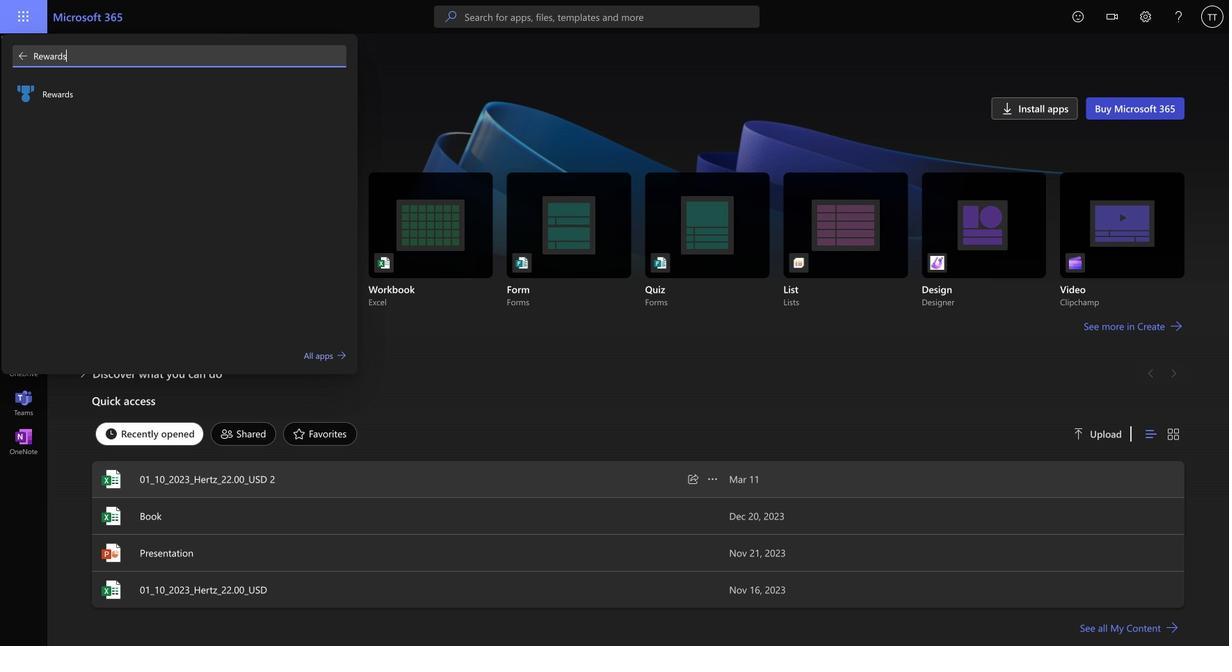 Task type: locate. For each thing, give the bounding box(es) containing it.
navigation
[[0, 33, 47, 462]]

clipchamp video image
[[1069, 256, 1083, 270]]

onenote image
[[17, 435, 31, 449]]

excel image
[[100, 468, 122, 490], [100, 579, 122, 601]]

name 01_10_2023_hertz_22.00_usd 2 cell
[[92, 468, 729, 490]]

tab list
[[92, 419, 1057, 449]]

designer design image
[[930, 256, 944, 270]]

banner
[[0, 0, 1229, 36]]

excel workbook image
[[377, 256, 391, 270]]

0 vertical spatial excel image
[[100, 468, 122, 490]]

lists list image
[[792, 256, 806, 270]]

tab
[[92, 422, 207, 446], [207, 422, 280, 446], [280, 422, 361, 446]]

3 tab from the left
[[280, 422, 361, 446]]

1 excel image from the top
[[100, 468, 122, 490]]

application
[[0, 33, 1229, 646]]

designer design image
[[930, 256, 944, 270]]

2 excel image from the top
[[100, 579, 122, 601]]

None search field
[[434, 6, 760, 28]]

excel image up excel icon on the left
[[100, 468, 122, 490]]

name presentation cell
[[92, 542, 729, 564]]

list
[[92, 173, 1185, 307]]

1 vertical spatial excel image
[[100, 579, 122, 601]]

powerpoint image
[[100, 542, 122, 564]]

1 tab from the left
[[92, 422, 207, 446]]

recently opened element
[[95, 422, 204, 446]]

create image
[[17, 85, 31, 99]]

excel image down the powerpoint icon
[[100, 579, 122, 601]]

excel image
[[100, 505, 122, 527]]



Task type: describe. For each thing, give the bounding box(es) containing it.
Find Microsoft 365 apps text field
[[33, 45, 346, 66]]

tt image
[[1201, 6, 1224, 28]]

shared element
[[211, 422, 276, 446]]

excel image for the name 01_10_2023_hertz_22.00_usd cell
[[100, 579, 122, 601]]

search box. suggestions appear as you type. element
[[13, 45, 346, 67]]

name 01_10_2023_hertz_22.00_usd cell
[[92, 579, 729, 601]]

favorites element
[[283, 422, 357, 446]]

search results element
[[1, 79, 358, 363]]

forms survey image
[[515, 256, 529, 270]]

app launcher opened dialog
[[1, 34, 358, 374]]

Search box. Suggestions appear as you type. search field
[[465, 6, 760, 28]]

excel image for name 01_10_2023_hertz_22.00_usd 2 cell
[[100, 468, 122, 490]]

create new element
[[92, 142, 1185, 362]]

home image
[[17, 46, 31, 60]]

new quiz image
[[654, 256, 667, 270]]

name book cell
[[92, 505, 729, 527]]

2 tab from the left
[[207, 422, 280, 446]]

teams image
[[17, 397, 31, 410]]



Task type: vqa. For each thing, say whether or not it's contained in the screenshot.
classic
no



